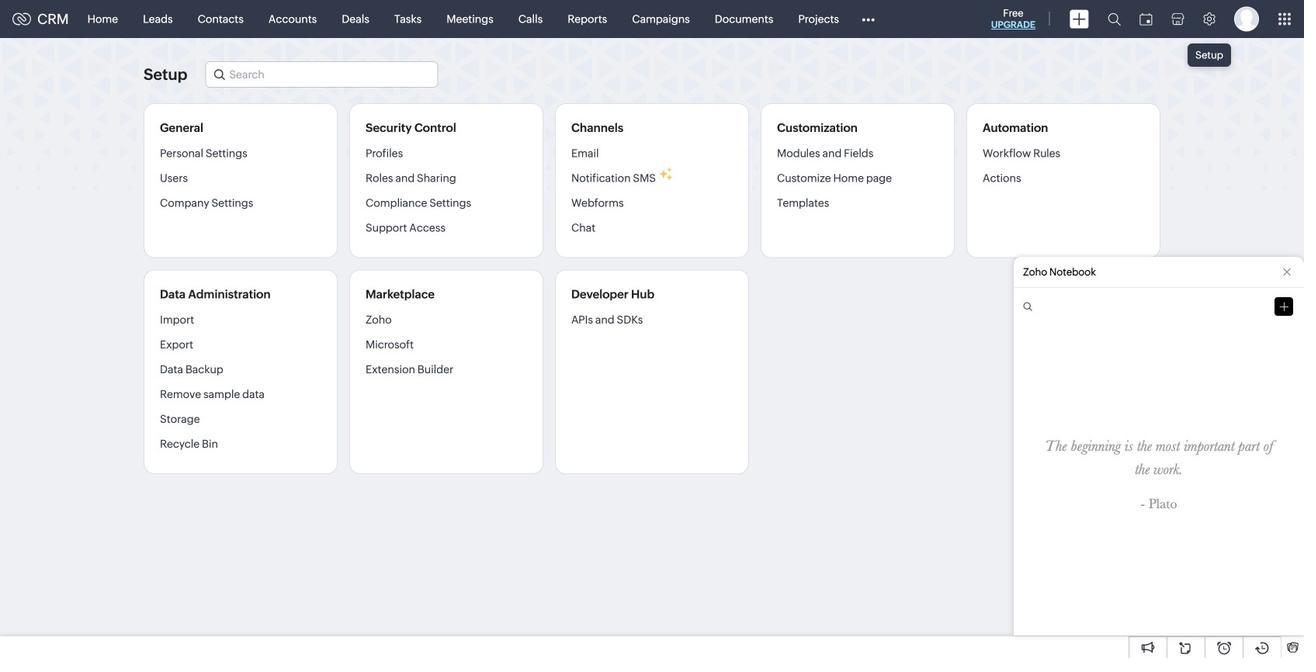 Task type: vqa. For each thing, say whether or not it's contained in the screenshot.
Search Image
yes



Task type: describe. For each thing, give the bounding box(es) containing it.
Other Modules field
[[852, 7, 885, 31]]

create menu element
[[1061, 0, 1099, 38]]

logo image
[[12, 13, 31, 25]]

profile element
[[1225, 0, 1269, 38]]



Task type: locate. For each thing, give the bounding box(es) containing it.
search element
[[1099, 0, 1131, 38]]

profile image
[[1235, 7, 1260, 31]]

search image
[[1108, 12, 1121, 26]]

Search text field
[[206, 62, 438, 87]]

None field
[[205, 61, 438, 88]]

calendar image
[[1140, 13, 1153, 25]]

create menu image
[[1070, 10, 1090, 28]]



